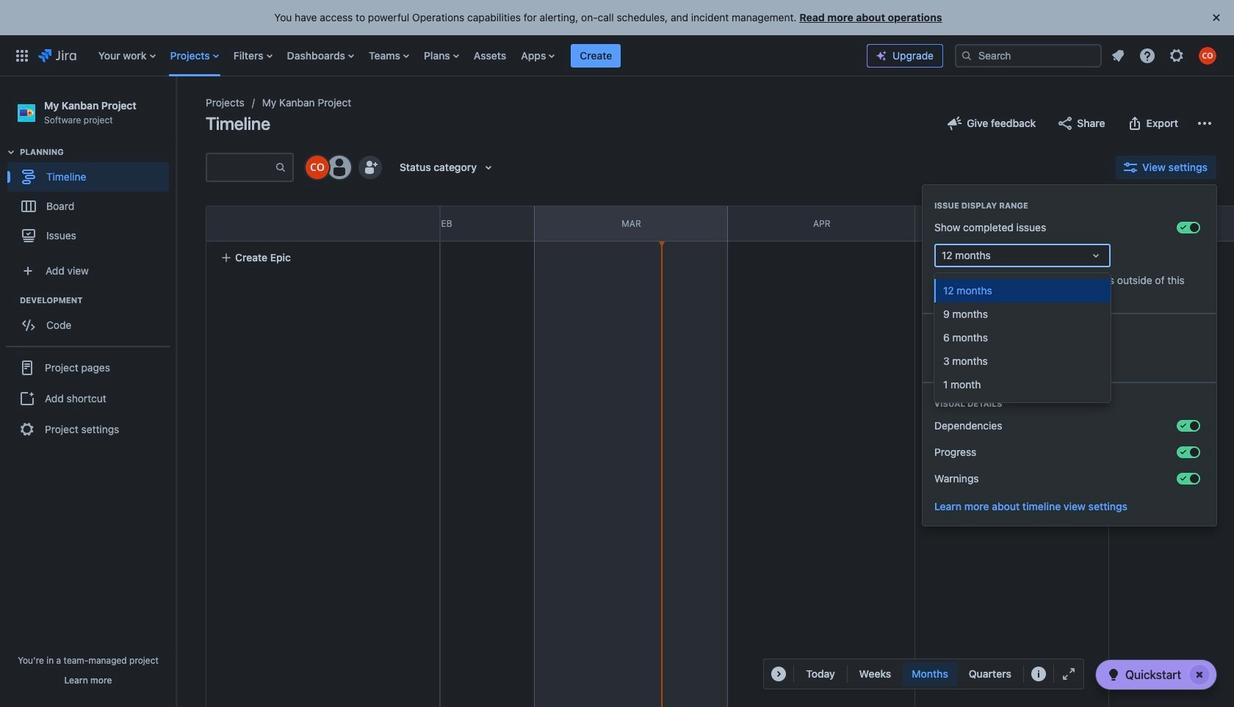 Task type: locate. For each thing, give the bounding box(es) containing it.
row
[[206, 206, 439, 242]]

Search timeline text field
[[207, 154, 275, 181]]

None search field
[[955, 44, 1102, 67]]

Search field
[[955, 44, 1102, 67]]

check image
[[1105, 666, 1123, 684]]

help image
[[1139, 47, 1156, 64]]

list item
[[571, 35, 621, 76]]

search image
[[961, 50, 973, 61]]

development image
[[2, 292, 20, 309]]

column header
[[160, 206, 354, 241]]

enter full screen image
[[1060, 666, 1078, 683]]

list
[[91, 35, 867, 76], [1105, 42, 1225, 69]]

row inside timeline grid
[[206, 206, 439, 242]]

banner
[[0, 35, 1234, 76]]

appswitcher icon image
[[13, 47, 31, 64]]

group
[[7, 146, 176, 255], [7, 295, 176, 345], [923, 313, 1217, 382], [6, 346, 170, 451], [851, 663, 1020, 686]]

jira image
[[38, 47, 76, 64], [38, 47, 76, 64]]

add people image
[[361, 159, 379, 176]]

heading
[[20, 146, 176, 158], [923, 200, 1217, 212], [20, 295, 176, 307], [923, 398, 1217, 410]]

visual details group
[[923, 382, 1217, 500]]

dismiss quickstart image
[[1188, 663, 1212, 687]]

sidebar element
[[0, 76, 176, 708]]

planning image
[[2, 143, 20, 161]]

0 horizontal spatial list
[[91, 35, 867, 76]]

row group
[[206, 206, 439, 242]]



Task type: describe. For each thing, give the bounding box(es) containing it.
row group inside timeline grid
[[206, 206, 439, 242]]

your profile and settings image
[[1199, 47, 1217, 64]]

primary element
[[9, 35, 867, 76]]

sidebar navigation image
[[160, 94, 192, 123]]

settings image
[[1168, 47, 1186, 64]]

export icon image
[[1126, 115, 1144, 132]]

notifications image
[[1109, 47, 1127, 64]]

issue display range group
[[923, 185, 1217, 403]]

1 horizontal spatial list
[[1105, 42, 1225, 69]]

open image
[[1087, 247, 1105, 264]]

dismiss image
[[1208, 9, 1225, 26]]

column header inside timeline grid
[[160, 206, 354, 241]]

timeline grid
[[160, 206, 1234, 708]]



Task type: vqa. For each thing, say whether or not it's contained in the screenshot.
GOALS AND PROGRESS on the left top of the page
no



